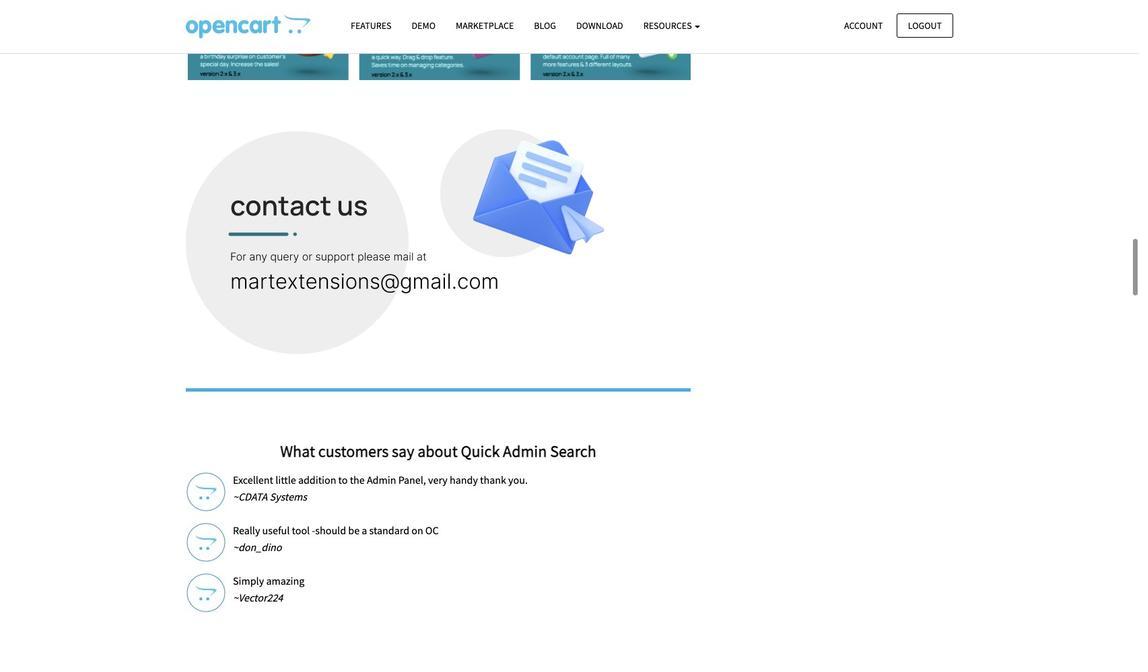 Task type: vqa. For each thing, say whether or not it's contained in the screenshot.
2nd 7 reviews from the bottom
no



Task type: locate. For each thing, give the bounding box(es) containing it.
logout link
[[897, 13, 954, 38]]

handy
[[450, 473, 478, 487]]

tool
[[292, 524, 310, 537]]

download
[[577, 20, 624, 32]]

systems
[[270, 491, 307, 504]]

standard
[[370, 524, 410, 537]]

-
[[312, 524, 316, 537]]

the
[[350, 473, 365, 487]]

demo link
[[402, 14, 446, 38]]

excellent
[[233, 473, 273, 487]]

1 horizontal spatial admin
[[503, 441, 547, 462]]

thank
[[480, 473, 507, 487]]

opencart - quick admin search image
[[186, 14, 311, 38]]

download link
[[567, 14, 634, 38]]

admin right 'the'
[[367, 473, 396, 487]]

logout
[[909, 19, 942, 31]]

search
[[551, 441, 597, 462]]

marketplace link
[[446, 14, 524, 38]]

resources link
[[634, 14, 711, 38]]

don_dino image
[[186, 523, 226, 563]]

account
[[845, 19, 884, 31]]

~vector224
[[233, 592, 283, 605]]

0 horizontal spatial admin
[[367, 473, 396, 487]]

customers
[[319, 441, 389, 462]]

oc
[[426, 524, 439, 537]]

features link
[[341, 14, 402, 38]]

what customers say about quick admin search
[[280, 441, 597, 462]]

admin inside 'excellent little addition to the admin panel, very handy thank you. ~cdata systems'
[[367, 473, 396, 487]]

admin
[[503, 441, 547, 462], [367, 473, 396, 487]]

admin for the
[[367, 473, 396, 487]]

0 vertical spatial admin
[[503, 441, 547, 462]]

admin up you.
[[503, 441, 547, 462]]

account link
[[833, 13, 895, 38]]

demo
[[412, 20, 436, 32]]

1 vertical spatial admin
[[367, 473, 396, 487]]

panel,
[[399, 473, 426, 487]]

about
[[418, 441, 458, 462]]

say
[[392, 441, 415, 462]]

be
[[348, 524, 360, 537]]

blog link
[[524, 14, 567, 38]]



Task type: describe. For each thing, give the bounding box(es) containing it.
to
[[339, 473, 348, 487]]

amazing
[[266, 575, 305, 588]]

really useful tool -should be a standard on oc ~don_dino
[[233, 524, 439, 555]]

simply amazing ~vector224
[[233, 575, 305, 605]]

quick
[[461, 441, 500, 462]]

resources
[[644, 20, 694, 32]]

addition
[[298, 473, 336, 487]]

~cdata
[[233, 491, 268, 504]]

simply
[[233, 575, 264, 588]]

a
[[362, 524, 367, 537]]

useful
[[262, 524, 290, 537]]

little
[[276, 473, 296, 487]]

you.
[[509, 473, 528, 487]]

very
[[428, 473, 448, 487]]

admin for quick
[[503, 441, 547, 462]]

blog
[[534, 20, 556, 32]]

cdata systems image
[[186, 472, 226, 513]]

~don_dino
[[233, 541, 282, 555]]

marketplace
[[456, 20, 514, 32]]

vector224 image
[[186, 573, 226, 614]]

on
[[412, 524, 424, 537]]

should
[[316, 524, 346, 537]]

really
[[233, 524, 260, 537]]

excellent little addition to the admin panel, very handy thank you. ~cdata systems
[[233, 473, 528, 504]]

features
[[351, 20, 392, 32]]

what
[[280, 441, 315, 462]]



